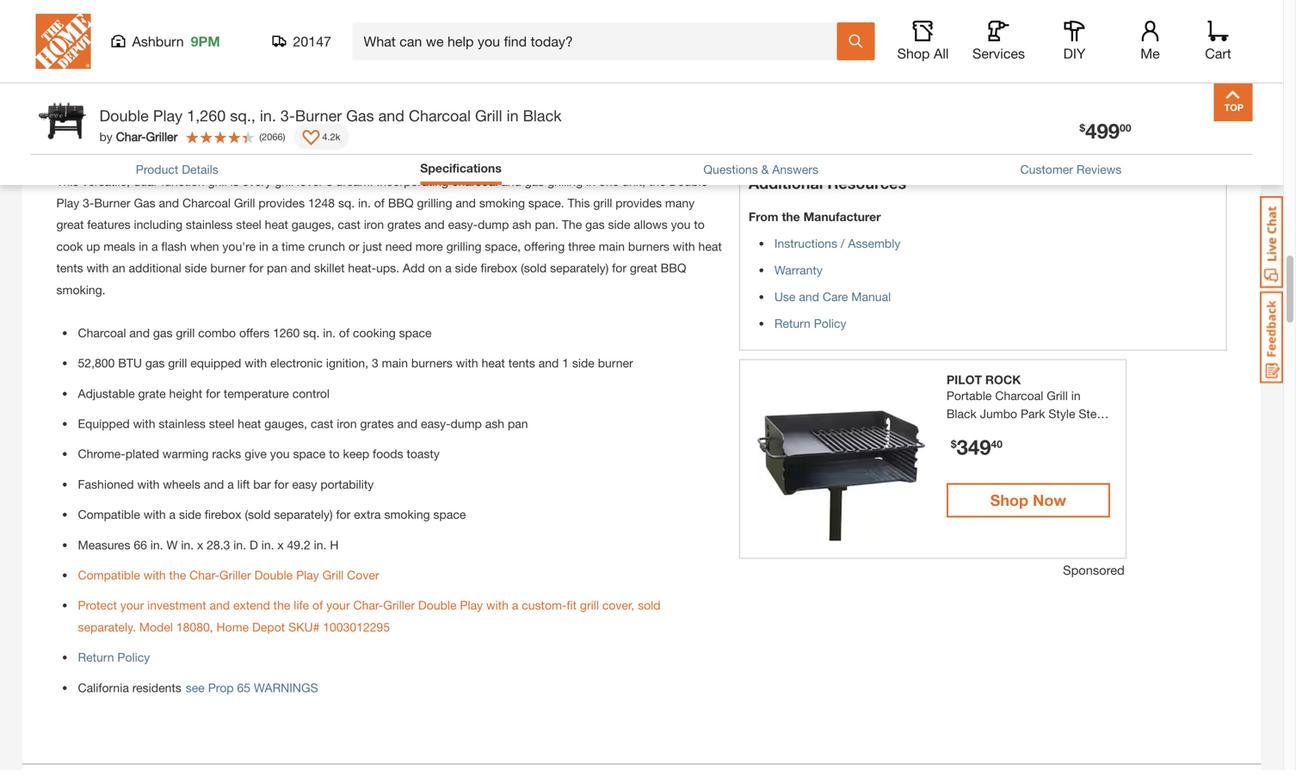 Task type: vqa. For each thing, say whether or not it's contained in the screenshot.
the rightmost White
no



Task type: locate. For each thing, give the bounding box(es) containing it.
2 horizontal spatial of
[[374, 196, 385, 210]]

charcoal
[[452, 174, 498, 188]]

manual
[[852, 290, 891, 304]]

steel up racks
[[209, 417, 234, 431]]

0 vertical spatial burner
[[210, 261, 246, 275]]

griller up product on the left of the page
[[146, 130, 178, 144]]

0 horizontal spatial black
[[523, 106, 562, 125]]

0 horizontal spatial return
[[78, 651, 114, 665]]

char- down the measures 66 in. w in. x 28.3 in. d in. x 49.2 in. h
[[190, 568, 219, 582]]

stainless up the warming
[[159, 417, 206, 431]]

of left cooking
[[339, 326, 350, 340]]

burner inside this versatile, dual-function grill is every grill lover's dream. incorporating charcoal and gas grilling in one unit, the double play 3-burner gas and charcoal grill provides 1248 sq. in. of bbq grilling and smoking space. this grill provides many great features including stainless steel heat gauges, cast iron grates and easy-dump ash pan. the gas side allows you to cook up meals in a flash when you're in a time crunch or just need more grilling space, offering three main burners with heat tents with an additional side burner for pan and skillet heat-ups. add on a side firebox (sold separately) for great bbq smoking.
[[94, 196, 131, 210]]

separately.
[[78, 620, 136, 634]]

4.2k button
[[294, 124, 349, 150]]

1 vertical spatial $
[[951, 438, 957, 450]]

0 vertical spatial stainless
[[186, 218, 233, 232]]

cart
[[1206, 45, 1232, 62]]

dump inside this versatile, dual-function grill is every grill lover's dream. incorporating charcoal and gas grilling in one unit, the double play 3-burner gas and charcoal grill provides 1248 sq. in. of bbq grilling and smoking space. this grill provides many great features including stainless steel heat gauges, cast iron grates and easy-dump ash pan. the gas side allows you to cook up meals in a flash when you're in a time crunch or just need more grilling space, offering three main burners with heat tents with an additional side burner for pan and skillet heat-ups. add on a side firebox (sold separately) for great bbq smoking.
[[478, 218, 509, 232]]

1 vertical spatial (sold
[[245, 508, 271, 522]]

features
[[87, 218, 131, 232]]

side right on
[[455, 261, 477, 275]]

burners
[[628, 239, 670, 253], [411, 356, 453, 370]]

grill inside 'pilot rock portable charcoal grill in black jumbo park style steel outdoor bbq and post $ 349 40'
[[1047, 389, 1068, 403]]

to inside this versatile, dual-function grill is every grill lover's dream. incorporating charcoal and gas grilling in one unit, the double play 3-burner gas and charcoal grill provides 1248 sq. in. of bbq grilling and smoking space. this grill provides many great features including stainless steel heat gauges, cast iron grates and easy-dump ash pan. the gas side allows you to cook up meals in a flash when you're in a time crunch or just need more grilling space, offering three main burners with heat tents with an additional side burner for pan and skillet heat-ups. add on a side firebox (sold separately) for great bbq smoking.
[[694, 218, 705, 232]]

1 horizontal spatial cast
[[338, 218, 361, 232]]

1 vertical spatial sq.
[[303, 326, 320, 340]]

the right from
[[782, 209, 800, 224]]

in. right w
[[181, 538, 194, 552]]

offering
[[524, 239, 565, 253]]

firebox inside this versatile, dual-function grill is every grill lover's dream. incorporating charcoal and gas grilling in one unit, the double play 3-burner gas and charcoal grill provides 1248 sq. in. of bbq grilling and smoking space. this grill provides many great features including stainless steel heat gauges, cast iron grates and easy-dump ash pan. the gas side allows you to cook up meals in a flash when you're in a time crunch or just need more grilling space, offering three main burners with heat tents with an additional side burner for pan and skillet heat-ups. add on a side firebox (sold separately) for great bbq smoking.
[[481, 261, 518, 275]]

0 vertical spatial pan
[[267, 261, 287, 275]]

gas
[[525, 174, 544, 188], [586, 218, 605, 232], [153, 326, 173, 340], [145, 356, 165, 370]]

grill
[[208, 174, 227, 188], [275, 174, 294, 188], [594, 196, 612, 210], [176, 326, 195, 340], [168, 356, 187, 370], [580, 599, 599, 613]]

heat
[[265, 218, 288, 232], [699, 239, 722, 253], [482, 356, 505, 370], [238, 417, 261, 431]]

display image
[[303, 130, 320, 147]]

cooking
[[353, 326, 396, 340]]

protect your investment and extend the life of your char-griller double play with a custom-fit grill cover, sold separately. model 18080, home depot sku# 1003012295 link
[[78, 599, 661, 634]]

sq.
[[338, 196, 355, 210], [303, 326, 320, 340]]

bbq down incorporating
[[388, 196, 414, 210]]

0 vertical spatial cast
[[338, 218, 361, 232]]

main inside this versatile, dual-function grill is every grill lover's dream. incorporating charcoal and gas grilling in one unit, the double play 3-burner gas and charcoal grill provides 1248 sq. in. of bbq grilling and smoking space. this grill provides many great features including stainless steel heat gauges, cast iron grates and easy-dump ash pan. the gas side allows you to cook up meals in a flash when you're in a time crunch or just need more grilling space, offering three main burners with heat tents with an additional side burner for pan and skillet heat-ups. add on a side firebox (sold separately) for great bbq smoking.
[[599, 239, 625, 253]]

x left 49.2
[[278, 538, 284, 552]]

griller up 1003012295 at the bottom of the page
[[383, 599, 415, 613]]

cast down control
[[311, 417, 334, 431]]

side
[[608, 218, 631, 232], [185, 261, 207, 275], [455, 261, 477, 275], [572, 356, 595, 370], [179, 508, 201, 522]]

0 horizontal spatial burner
[[94, 196, 131, 210]]

0 vertical spatial return
[[775, 316, 811, 330]]

top button
[[1214, 83, 1253, 121]]

add
[[403, 261, 425, 275]]

2 compatible from the top
[[78, 568, 140, 582]]

burner down you're
[[210, 261, 246, 275]]

customer reviews button
[[1021, 160, 1122, 179], [1021, 160, 1122, 179]]

this
[[56, 174, 79, 188], [568, 196, 590, 210]]

main
[[599, 239, 625, 253], [382, 356, 408, 370]]

space right cooking
[[399, 326, 432, 340]]

instructions / assembly link
[[775, 236, 901, 250]]

0 vertical spatial compatible
[[78, 508, 140, 522]]

heat up give
[[238, 417, 261, 431]]

40
[[991, 438, 1003, 450]]

grill up height
[[168, 356, 187, 370]]

0 vertical spatial this
[[56, 174, 79, 188]]

20147 button
[[272, 33, 332, 50]]

main right 3
[[382, 356, 408, 370]]

burners down allows
[[628, 239, 670, 253]]

warranty
[[775, 263, 823, 277]]

and down 'park'
[[1024, 425, 1044, 439]]

style
[[1049, 407, 1076, 421]]

1 vertical spatial of
[[339, 326, 350, 340]]

shop inside shop now button
[[991, 491, 1029, 509]]

from
[[749, 209, 779, 224]]

shop for shop all
[[898, 45, 930, 62]]

burner
[[295, 106, 342, 125], [94, 196, 131, 210]]

this left "versatile,"
[[56, 174, 79, 188]]

gas down dual-
[[134, 196, 155, 210]]

0 horizontal spatial your
[[120, 599, 144, 613]]

1 vertical spatial griller
[[219, 568, 251, 582]]

0 vertical spatial space
[[399, 326, 432, 340]]

steel
[[236, 218, 262, 232], [209, 417, 234, 431]]

burner
[[210, 261, 246, 275], [598, 356, 633, 370]]

/
[[841, 236, 845, 250]]

product details
[[136, 162, 218, 176]]

1 horizontal spatial x
[[278, 538, 284, 552]]

0 vertical spatial $
[[1080, 122, 1086, 134]]

need
[[385, 239, 412, 253]]

with inside protect your investment and extend the life of your char-griller double play with a custom-fit grill cover, sold separately. model 18080, home depot sku# 1003012295
[[486, 599, 509, 613]]

easy- up toasty at left bottom
[[421, 417, 451, 431]]

0 horizontal spatial steel
[[209, 417, 234, 431]]

equipped with stainless steel heat gauges, cast iron grates and easy-dump ash pan
[[78, 417, 528, 431]]

the
[[649, 174, 666, 188], [782, 209, 800, 224], [169, 568, 186, 582], [273, 599, 290, 613]]

easy- down charcoal
[[448, 218, 478, 232]]

x left 28.3
[[197, 538, 203, 552]]

play inside this versatile, dual-function grill is every grill lover's dream. incorporating charcoal and gas grilling in one unit, the double play 3-burner gas and charcoal grill provides 1248 sq. in. of bbq grilling and smoking space. this grill provides many great features including stainless steel heat gauges, cast iron grates and easy-dump ash pan. the gas side allows you to cook up meals in a flash when you're in a time crunch or just need more grilling space, offering three main burners with heat tents with an additional side burner for pan and skillet heat-ups. add on a side firebox (sold separately) for great bbq smoking.
[[56, 196, 79, 210]]

char- up 1003012295 at the bottom of the page
[[353, 599, 383, 613]]

chrome-
[[78, 447, 125, 461]]

the home depot logo image
[[36, 14, 91, 69]]

1 horizontal spatial griller
[[219, 568, 251, 582]]

1 horizontal spatial firebox
[[481, 261, 518, 275]]

reviews
[[1077, 162, 1122, 176]]

you right give
[[270, 447, 290, 461]]

and up home
[[210, 599, 230, 613]]

1 vertical spatial iron
[[337, 417, 357, 431]]

policy for the leftmost return policy "link"
[[117, 651, 150, 665]]

1 horizontal spatial sq.
[[338, 196, 355, 210]]

and down 'time'
[[291, 261, 311, 275]]

services button
[[972, 21, 1027, 62]]

stainless inside this versatile, dual-function grill is every grill lover's dream. incorporating charcoal and gas grilling in one unit, the double play 3-burner gas and charcoal grill provides 1248 sq. in. of bbq grilling and smoking space. this grill provides many great features including stainless steel heat gauges, cast iron grates and easy-dump ash pan. the gas side allows you to cook up meals in a flash when you're in a time crunch or just need more grilling space, offering three main burners with heat tents with an additional side burner for pan and skillet heat-ups. add on a side firebox (sold separately) for great bbq smoking.
[[186, 218, 233, 232]]

gas inside this versatile, dual-function grill is every grill lover's dream. incorporating charcoal and gas grilling in one unit, the double play 3-burner gas and charcoal grill provides 1248 sq. in. of bbq grilling and smoking space. this grill provides many great features including stainless steel heat gauges, cast iron grates and easy-dump ash pan. the gas side allows you to cook up meals in a flash when you're in a time crunch or just need more grilling space, offering three main burners with heat tents with an additional side burner for pan and skillet heat-ups. add on a side firebox (sold separately) for great bbq smoking.
[[134, 196, 155, 210]]

1 horizontal spatial great
[[630, 261, 658, 275]]

grilling up space.
[[548, 174, 583, 188]]

1260
[[273, 326, 300, 340]]

ash inside this versatile, dual-function grill is every grill lover's dream. incorporating charcoal and gas grilling in one unit, the double play 3-burner gas and charcoal grill provides 1248 sq. in. of bbq grilling and smoking space. this grill provides many great features including stainless steel heat gauges, cast iron grates and easy-dump ash pan. the gas side allows you to cook up meals in a flash when you're in a time crunch or just need more grilling space, offering three main burners with heat tents with an additional side burner for pan and skillet heat-ups. add on a side firebox (sold separately) for great bbq smoking.
[[513, 218, 532, 232]]

smoking right the extra
[[384, 508, 430, 522]]

your up model
[[120, 599, 144, 613]]

charcoal and gas grill combo offers 1260 sq. in. of cooking space
[[78, 326, 432, 340]]

with
[[673, 239, 695, 253], [87, 261, 109, 275], [245, 356, 267, 370], [456, 356, 478, 370], [133, 417, 155, 431], [137, 477, 160, 492], [144, 508, 166, 522], [144, 568, 166, 582], [486, 599, 509, 613]]

return policy down use and care manual link
[[775, 316, 847, 330]]

grill inside this versatile, dual-function grill is every grill lover's dream. incorporating charcoal and gas grilling in one unit, the double play 3-burner gas and charcoal grill provides 1248 sq. in. of bbq grilling and smoking space. this grill provides many great features including stainless steel heat gauges, cast iron grates and easy-dump ash pan. the gas side allows you to cook up meals in a flash when you're in a time crunch or just need more grilling space, offering three main burners with heat tents with an additional side burner for pan and skillet heat-ups. add on a side firebox (sold separately) for great bbq smoking.
[[234, 196, 255, 210]]

1 horizontal spatial (sold
[[521, 261, 547, 275]]

0 horizontal spatial to
[[329, 447, 340, 461]]

(sold down offering
[[521, 261, 547, 275]]

sq. down dream.
[[338, 196, 355, 210]]

sq. right 1260
[[303, 326, 320, 340]]

and up incorporating
[[378, 106, 405, 125]]

shop for shop now
[[991, 491, 1029, 509]]

return policy link
[[775, 316, 847, 330], [78, 651, 150, 665]]

1 horizontal spatial return policy link
[[775, 316, 847, 330]]

$
[[1080, 122, 1086, 134], [951, 438, 957, 450]]

1 horizontal spatial separately)
[[550, 261, 609, 275]]

2 horizontal spatial char-
[[353, 599, 383, 613]]

0 vertical spatial of
[[374, 196, 385, 210]]

play left custom-
[[460, 599, 483, 613]]

and right use
[[799, 290, 820, 304]]

1 horizontal spatial gas
[[346, 106, 374, 125]]

gauges, down control
[[265, 417, 307, 431]]

grilling right more
[[446, 239, 482, 253]]

1 vertical spatial compatible
[[78, 568, 140, 582]]

customer
[[1021, 162, 1074, 176]]

2 horizontal spatial bbq
[[995, 425, 1021, 439]]

additional
[[749, 174, 823, 192]]

grilling down incorporating
[[417, 196, 452, 210]]

1 vertical spatial to
[[329, 447, 340, 461]]

gauges,
[[292, 218, 335, 232], [265, 417, 307, 431]]

versatile,
[[82, 174, 130, 188]]

burners right 3
[[411, 356, 453, 370]]

grill up style
[[1047, 389, 1068, 403]]

3- down "versatile,"
[[83, 196, 94, 210]]

great down allows
[[630, 261, 658, 275]]

burner up display icon
[[295, 106, 342, 125]]

2 horizontal spatial space
[[434, 508, 466, 522]]

0 vertical spatial black
[[523, 106, 562, 125]]

1 horizontal spatial tents
[[509, 356, 535, 370]]

2 vertical spatial grilling
[[446, 239, 482, 253]]

1 vertical spatial return policy link
[[78, 651, 150, 665]]

char- inside protect your investment and extend the life of your char-griller double play with a custom-fit grill cover, sold separately. model 18080, home depot sku# 1003012295
[[353, 599, 383, 613]]

1 horizontal spatial to
[[694, 218, 705, 232]]

of inside this versatile, dual-function grill is every grill lover's dream. incorporating charcoal and gas grilling in one unit, the double play 3-burner gas and charcoal grill provides 1248 sq. in. of bbq grilling and smoking space. this grill provides many great features including stainless steel heat gauges, cast iron grates and easy-dump ash pan. the gas side allows you to cook up meals in a flash when you're in a time crunch or just need more grilling space, offering three main burners with heat tents with an additional side burner for pan and skillet heat-ups. add on a side firebox (sold separately) for great bbq smoking.
[[374, 196, 385, 210]]

0 horizontal spatial of
[[313, 599, 323, 613]]

What can we help you find today? search field
[[364, 23, 836, 59]]

1 compatible from the top
[[78, 508, 140, 522]]

0 vertical spatial separately)
[[550, 261, 609, 275]]

grill right 'fit'
[[580, 599, 599, 613]]

0 horizontal spatial tents
[[56, 261, 83, 275]]

2 vertical spatial bbq
[[995, 425, 1021, 439]]

to left keep
[[329, 447, 340, 461]]

a left 'time'
[[272, 239, 278, 253]]

policy down model
[[117, 651, 150, 665]]

2 horizontal spatial griller
[[383, 599, 415, 613]]

firebox
[[481, 261, 518, 275], [205, 508, 242, 522]]

2 vertical spatial of
[[313, 599, 323, 613]]

3- up ) on the top of the page
[[281, 106, 295, 125]]

live chat image
[[1260, 196, 1284, 288]]

1 horizontal spatial policy
[[814, 316, 847, 330]]

side right 1
[[572, 356, 595, 370]]

1 vertical spatial gauges,
[[265, 417, 307, 431]]

return policy link down separately.
[[78, 651, 150, 665]]

grill
[[475, 106, 502, 125], [234, 196, 255, 210], [1047, 389, 1068, 403], [323, 568, 344, 582]]

great
[[56, 218, 84, 232], [630, 261, 658, 275]]

burner inside this versatile, dual-function grill is every grill lover's dream. incorporating charcoal and gas grilling in one unit, the double play 3-burner gas and charcoal grill provides 1248 sq. in. of bbq grilling and smoking space. this grill provides many great features including stainless steel heat gauges, cast iron grates and easy-dump ash pan. the gas side allows you to cook up meals in a flash when you're in a time crunch or just need more grilling space, offering three main burners with heat tents with an additional side burner for pan and skillet heat-ups. add on a side firebox (sold separately) for great bbq smoking.
[[210, 261, 246, 275]]

shop left now
[[991, 491, 1029, 509]]

grates inside this versatile, dual-function grill is every grill lover's dream. incorporating charcoal and gas grilling in one unit, the double play 3-burner gas and charcoal grill provides 1248 sq. in. of bbq grilling and smoking space. this grill provides many great features including stainless steel heat gauges, cast iron grates and easy-dump ash pan. the gas side allows you to cook up meals in a flash when you're in a time crunch or just need more grilling space, offering three main burners with heat tents with an additional side burner for pan and skillet heat-ups. add on a side firebox (sold separately) for great bbq smoking.
[[387, 218, 421, 232]]

cast up or
[[338, 218, 361, 232]]

racks
[[212, 447, 241, 461]]

return policy link down use and care manual link
[[775, 316, 847, 330]]

grill down is
[[234, 196, 255, 210]]

1 vertical spatial char-
[[190, 568, 219, 582]]

(sold up d at bottom left
[[245, 508, 271, 522]]

provides
[[259, 196, 305, 210], [616, 196, 662, 210]]

smoking down charcoal
[[479, 196, 525, 210]]

resources
[[828, 174, 907, 192]]

lover's
[[297, 174, 333, 188]]

0 vertical spatial smoking
[[479, 196, 525, 210]]

me button
[[1123, 21, 1178, 62]]

bbq inside 'pilot rock portable charcoal grill in black jumbo park style steel outdoor bbq and post $ 349 40'
[[995, 425, 1021, 439]]

burner right 1
[[598, 356, 633, 370]]

1 horizontal spatial char-
[[190, 568, 219, 582]]

1 horizontal spatial space
[[399, 326, 432, 340]]

btu
[[118, 356, 142, 370]]

1 vertical spatial this
[[568, 196, 590, 210]]

griller inside protect your investment and extend the life of your char-griller double play with a custom-fit grill cover, sold separately. model 18080, home depot sku# 1003012295
[[383, 599, 415, 613]]

steel up you're
[[236, 218, 262, 232]]

0 vertical spatial steel
[[236, 218, 262, 232]]

0 horizontal spatial burner
[[210, 261, 246, 275]]

the inside protect your investment and extend the life of your char-griller double play with a custom-fit grill cover, sold separately. model 18080, home depot sku# 1003012295
[[273, 599, 290, 613]]

1 vertical spatial burner
[[598, 356, 633, 370]]

griller up extend
[[219, 568, 251, 582]]

0 horizontal spatial you
[[270, 447, 290, 461]]

1 vertical spatial return policy
[[78, 651, 150, 665]]

1 horizontal spatial your
[[326, 599, 350, 613]]

the left life
[[273, 599, 290, 613]]

and
[[378, 106, 405, 125], [501, 174, 522, 188], [159, 196, 179, 210], [456, 196, 476, 210], [425, 218, 445, 232], [291, 261, 311, 275], [799, 290, 820, 304], [129, 326, 150, 340], [539, 356, 559, 370], [397, 417, 418, 431], [1024, 425, 1044, 439], [204, 477, 224, 492], [210, 599, 230, 613]]

answers
[[773, 162, 819, 176]]

$ up customer reviews
[[1080, 122, 1086, 134]]

play inside protect your investment and extend the life of your char-griller double play with a custom-fit grill cover, sold separately. model 18080, home depot sku# 1003012295
[[460, 599, 483, 613]]

fit
[[567, 599, 577, 613]]

shop inside shop all "button"
[[898, 45, 930, 62]]

0 horizontal spatial return policy
[[78, 651, 150, 665]]

0 vertical spatial griller
[[146, 130, 178, 144]]

1 your from the left
[[120, 599, 144, 613]]

a inside protect your investment and extend the life of your char-griller double play with a custom-fit grill cover, sold separately. model 18080, home depot sku# 1003012295
[[512, 599, 519, 613]]

0 horizontal spatial provides
[[259, 196, 305, 210]]

separately) inside this versatile, dual-function grill is every grill lover's dream. incorporating charcoal and gas grilling in one unit, the double play 3-burner gas and charcoal grill provides 1248 sq. in. of bbq grilling and smoking space. this grill provides many great features including stainless steel heat gauges, cast iron grates and easy-dump ash pan. the gas side allows you to cook up meals in a flash when you're in a time crunch or just need more grilling space, offering three main burners with heat tents with an additional side burner for pan and skillet heat-ups. add on a side firebox (sold separately) for great bbq smoking.
[[550, 261, 609, 275]]

0 horizontal spatial 3-
[[83, 196, 94, 210]]

pan
[[267, 261, 287, 275], [508, 417, 528, 431]]

0 horizontal spatial iron
[[337, 417, 357, 431]]

just
[[363, 239, 382, 253]]

iron up keep
[[337, 417, 357, 431]]

1 vertical spatial grates
[[360, 417, 394, 431]]

1 vertical spatial stainless
[[159, 417, 206, 431]]

home
[[217, 620, 249, 634]]

shop
[[898, 45, 930, 62], [991, 491, 1029, 509]]

play up cook on the left of the page
[[56, 196, 79, 210]]

policy down use and care manual link
[[814, 316, 847, 330]]

fashioned
[[78, 477, 134, 492]]

0 horizontal spatial space
[[293, 447, 326, 461]]

portable
[[947, 389, 992, 403]]

in. down dream.
[[358, 196, 371, 210]]

0 vertical spatial main
[[599, 239, 625, 253]]

your up 1003012295 at the bottom of the page
[[326, 599, 350, 613]]

a left lift
[[227, 477, 234, 492]]

double
[[99, 106, 149, 125], [669, 174, 708, 188], [254, 568, 293, 582], [418, 599, 457, 613]]

you
[[671, 218, 691, 232], [270, 447, 290, 461]]

0 vertical spatial burners
[[628, 239, 670, 253]]

char-
[[116, 130, 146, 144], [190, 568, 219, 582], [353, 599, 383, 613]]

return policy for the top return policy "link"
[[775, 316, 847, 330]]

model
[[139, 620, 173, 634]]

space up easy
[[293, 447, 326, 461]]

grill inside protect your investment and extend the life of your char-griller double play with a custom-fit grill cover, sold separately. model 18080, home depot sku# 1003012295
[[580, 599, 599, 613]]

double inside protect your investment and extend the life of your char-griller double play with a custom-fit grill cover, sold separately. model 18080, home depot sku# 1003012295
[[418, 599, 457, 613]]

0 horizontal spatial ash
[[485, 417, 505, 431]]

of down incorporating
[[374, 196, 385, 210]]

(sold inside this versatile, dual-function grill is every grill lover's dream. incorporating charcoal and gas grilling in one unit, the double play 3-burner gas and charcoal grill provides 1248 sq. in. of bbq grilling and smoking space. this grill provides many great features including stainless steel heat gauges, cast iron grates and easy-dump ash pan. the gas side allows you to cook up meals in a flash when you're in a time crunch or just need more grilling space, offering three main burners with heat tents with an additional side burner for pan and skillet heat-ups. add on a side firebox (sold separately) for great bbq smoking.
[[521, 261, 547, 275]]

compatible down measures
[[78, 568, 140, 582]]

separately) down easy
[[274, 508, 333, 522]]

0 vertical spatial you
[[671, 218, 691, 232]]

1 horizontal spatial burners
[[628, 239, 670, 253]]

bbq down jumbo at the right bottom of page
[[995, 425, 1021, 439]]

many
[[665, 196, 695, 210]]

in
[[507, 106, 519, 125], [586, 174, 596, 188], [139, 239, 148, 253], [259, 239, 268, 253], [1072, 389, 1081, 403]]

&
[[762, 162, 769, 176]]

grates up need
[[387, 218, 421, 232]]

warming
[[163, 447, 209, 461]]

0 vertical spatial iron
[[364, 218, 384, 232]]

1 vertical spatial burners
[[411, 356, 453, 370]]

0 horizontal spatial burners
[[411, 356, 453, 370]]

to down many
[[694, 218, 705, 232]]

1 vertical spatial pan
[[508, 417, 528, 431]]

of right life
[[313, 599, 323, 613]]

char- right by
[[116, 130, 146, 144]]

grill left is
[[208, 174, 227, 188]]

)
[[283, 131, 285, 142]]

1 vertical spatial policy
[[117, 651, 150, 665]]

0 vertical spatial shop
[[898, 45, 930, 62]]

0 horizontal spatial shop
[[898, 45, 930, 62]]

0 horizontal spatial separately)
[[274, 508, 333, 522]]

steel inside this versatile, dual-function grill is every grill lover's dream. incorporating charcoal and gas grilling in one unit, the double play 3-burner gas and charcoal grill provides 1248 sq. in. of bbq grilling and smoking space. this grill provides many great features including stainless steel heat gauges, cast iron grates and easy-dump ash pan. the gas side allows you to cook up meals in a flash when you're in a time crunch or just need more grilling space, offering three main burners with heat tents with an additional side burner for pan and skillet heat-ups. add on a side firebox (sold separately) for great bbq smoking.
[[236, 218, 262, 232]]

provides down every at top left
[[259, 196, 305, 210]]

1 vertical spatial tents
[[509, 356, 535, 370]]

specifications button
[[420, 159, 502, 181], [420, 159, 502, 177]]

grill left combo
[[176, 326, 195, 340]]

easy- inside this versatile, dual-function grill is every grill lover's dream. incorporating charcoal and gas grilling in one unit, the double play 3-burner gas and charcoal grill provides 1248 sq. in. of bbq grilling and smoking space. this grill provides many great features including stainless steel heat gauges, cast iron grates and easy-dump ash pan. the gas side allows you to cook up meals in a flash when you're in a time crunch or just need more grilling space, offering three main burners with heat tents with an additional side burner for pan and skillet heat-ups. add on a side firebox (sold separately) for great bbq smoking.
[[448, 218, 478, 232]]

you down many
[[671, 218, 691, 232]]

2 provides from the left
[[616, 196, 662, 210]]

bbq down allows
[[661, 261, 687, 275]]

1248
[[308, 196, 335, 210]]

0 vertical spatial easy-
[[448, 218, 478, 232]]

function
[[161, 174, 205, 188]]



Task type: describe. For each thing, give the bounding box(es) containing it.
$ 499 00
[[1080, 118, 1132, 143]]

shop all button
[[896, 21, 951, 62]]

1 vertical spatial separately)
[[274, 508, 333, 522]]

every
[[242, 174, 271, 188]]

burners inside this versatile, dual-function grill is every grill lover's dream. incorporating charcoal and gas grilling in one unit, the double play 3-burner gas and charcoal grill provides 1248 sq. in. of bbq grilling and smoking space. this grill provides many great features including stainless steel heat gauges, cast iron grates and easy-dump ash pan. the gas side allows you to cook up meals in a flash when you're in a time crunch or just need more grilling space, offering three main burners with heat tents with an additional side burner for pan and skillet heat-ups. add on a side firebox (sold separately) for great bbq smoking.
[[628, 239, 670, 253]]

0 horizontal spatial smoking
[[384, 508, 430, 522]]

wheels
[[163, 477, 200, 492]]

product image image
[[35, 91, 91, 147]]

1 vertical spatial great
[[630, 261, 658, 275]]

1 horizontal spatial of
[[339, 326, 350, 340]]

gas right btu
[[145, 356, 165, 370]]

shop now
[[991, 491, 1067, 509]]

a up w
[[169, 508, 176, 522]]

1 horizontal spatial burner
[[295, 106, 342, 125]]

the up "investment"
[[169, 568, 186, 582]]

gas left combo
[[153, 326, 173, 340]]

black inside 'pilot rock portable charcoal grill in black jumbo park style steel outdoor bbq and post $ 349 40'
[[947, 407, 977, 421]]

feedback link image
[[1260, 291, 1284, 384]]

0 horizontal spatial return policy link
[[78, 651, 150, 665]]

including
[[134, 218, 183, 232]]

charcoal up specifications on the top of page
[[409, 106, 471, 125]]

questions
[[704, 162, 758, 176]]

protect
[[78, 599, 117, 613]]

electronic
[[270, 356, 323, 370]]

and down charcoal
[[456, 196, 476, 210]]

and up btu
[[129, 326, 150, 340]]

in. up "ignition,"
[[323, 326, 336, 340]]

in. up 2066 in the left top of the page
[[260, 106, 276, 125]]

1 vertical spatial you
[[270, 447, 290, 461]]

1 vertical spatial dump
[[451, 417, 482, 431]]

measures 66 in. w in. x 28.3 in. d in. x 49.2 in. h
[[78, 538, 339, 552]]

iron inside this versatile, dual-function grill is every grill lover's dream. incorporating charcoal and gas grilling in one unit, the double play 3-burner gas and charcoal grill provides 1248 sq. in. of bbq grilling and smoking space. this grill provides many great features including stainless steel heat gauges, cast iron grates and easy-dump ash pan. the gas side allows you to cook up meals in a flash when you're in a time crunch or just need more grilling space, offering three main burners with heat tents with an additional side burner for pan and skillet heat-ups. add on a side firebox (sold separately) for great bbq smoking.
[[364, 218, 384, 232]]

return policy for the leftmost return policy "link"
[[78, 651, 150, 665]]

toasty
[[407, 447, 440, 461]]

assembly
[[848, 236, 901, 250]]

side left allows
[[608, 218, 631, 232]]

3
[[372, 356, 379, 370]]

20147
[[293, 33, 331, 50]]

in. right d at bottom left
[[261, 538, 274, 552]]

1 x from the left
[[197, 538, 203, 552]]

space.
[[529, 196, 565, 210]]

1 horizontal spatial bbq
[[661, 261, 687, 275]]

heat down questions
[[699, 239, 722, 253]]

temperature
[[224, 386, 289, 401]]

skillet
[[314, 261, 345, 275]]

or
[[349, 239, 360, 253]]

charcoal inside this versatile, dual-function grill is every grill lover's dream. incorporating charcoal and gas grilling in one unit, the double play 3-burner gas and charcoal grill provides 1248 sq. in. of bbq grilling and smoking space. this grill provides many great features including stainless steel heat gauges, cast iron grates and easy-dump ash pan. the gas side allows you to cook up meals in a flash when you're in a time crunch or just need more grilling space, offering three main burners with heat tents with an additional side burner for pan and skillet heat-ups. add on a side firebox (sold separately) for great bbq smoking.
[[183, 196, 231, 210]]

up
[[86, 239, 100, 253]]

plated
[[125, 447, 159, 461]]

pan.
[[535, 218, 559, 232]]

chrome-plated warming racks give you space to keep foods toasty
[[78, 447, 440, 461]]

double inside this versatile, dual-function grill is every grill lover's dream. incorporating charcoal and gas grilling in one unit, the double play 3-burner gas and charcoal grill provides 1248 sq. in. of bbq grilling and smoking space. this grill provides many great features including stainless steel heat gauges, cast iron grates and easy-dump ash pan. the gas side allows you to cook up meals in a flash when you're in a time crunch or just need more grilling space, offering three main burners with heat tents with an additional side burner for pan and skillet heat-ups. add on a side firebox (sold separately) for great bbq smoking.
[[669, 174, 708, 188]]

49.2
[[287, 538, 311, 552]]

0 horizontal spatial char-
[[116, 130, 146, 144]]

the inside this versatile, dual-function grill is every grill lover's dream. incorporating charcoal and gas grilling in one unit, the double play 3-burner gas and charcoal grill provides 1248 sq. in. of bbq grilling and smoking space. this grill provides many great features including stainless steel heat gauges, cast iron grates and easy-dump ash pan. the gas side allows you to cook up meals in a flash when you're in a time crunch or just need more grilling space, offering three main burners with heat tents with an additional side burner for pan and skillet heat-ups. add on a side firebox (sold separately) for great bbq smoking.
[[649, 174, 666, 188]]

1003012295
[[323, 620, 390, 634]]

sq. inside this versatile, dual-function grill is every grill lover's dream. incorporating charcoal and gas grilling in one unit, the double play 3-burner gas and charcoal grill provides 1248 sq. in. of bbq grilling and smoking space. this grill provides many great features including stainless steel heat gauges, cast iron grates and easy-dump ash pan. the gas side allows you to cook up meals in a flash when you're in a time crunch or just need more grilling space, offering three main burners with heat tents with an additional side burner for pan and skillet heat-ups. add on a side firebox (sold separately) for great bbq smoking.
[[338, 196, 355, 210]]

1 horizontal spatial pan
[[508, 417, 528, 431]]

grill right every at top left
[[275, 174, 294, 188]]

is
[[230, 174, 239, 188]]

and right charcoal
[[501, 174, 522, 188]]

and inside protect your investment and extend the life of your char-griller double play with a custom-fit grill cover, sold separately. model 18080, home depot sku# 1003012295
[[210, 599, 230, 613]]

side down wheels
[[179, 508, 201, 522]]

residents
[[132, 681, 181, 695]]

allows
[[634, 218, 668, 232]]

gas up space.
[[525, 174, 544, 188]]

0 horizontal spatial sq.
[[303, 326, 320, 340]]

and up including
[[159, 196, 179, 210]]

heat up 'time'
[[265, 218, 288, 232]]

0 horizontal spatial great
[[56, 218, 84, 232]]

offers
[[239, 326, 270, 340]]

in. left w
[[150, 538, 163, 552]]

w
[[167, 538, 178, 552]]

combo
[[198, 326, 236, 340]]

foods
[[373, 447, 403, 461]]

gas right 'the'
[[586, 218, 605, 232]]

2066
[[262, 131, 283, 142]]

charcoal up 52,800
[[78, 326, 126, 340]]

california
[[78, 681, 129, 695]]

and left lift
[[204, 477, 224, 492]]

in. left d at bottom left
[[234, 538, 246, 552]]

4.2k
[[322, 131, 340, 142]]

0 horizontal spatial (sold
[[245, 508, 271, 522]]

28.3
[[207, 538, 230, 552]]

2 vertical spatial space
[[434, 508, 466, 522]]

measures
[[78, 538, 130, 552]]

and up more
[[425, 218, 445, 232]]

and inside 'pilot rock portable charcoal grill in black jumbo park style steel outdoor bbq and post $ 349 40'
[[1024, 425, 1044, 439]]

1 vertical spatial ash
[[485, 417, 505, 431]]

0 horizontal spatial cast
[[311, 417, 334, 431]]

unit,
[[622, 174, 646, 188]]

one
[[599, 174, 619, 188]]

0 vertical spatial bbq
[[388, 196, 414, 210]]

charcoal inside 'pilot rock portable charcoal grill in black jumbo park style steel outdoor bbq and post $ 349 40'
[[996, 389, 1044, 403]]

additional resources
[[749, 174, 907, 192]]

pilot rock portable charcoal grill in black jumbo park style steel outdoor bbq and post $ 349 40
[[947, 373, 1106, 459]]

warnings
[[254, 681, 318, 695]]

$ inside 'pilot rock portable charcoal grill in black jumbo park style steel outdoor bbq and post $ 349 40'
[[951, 438, 957, 450]]

heat left 1
[[482, 356, 505, 370]]

9pm
[[191, 33, 220, 50]]

outdoor
[[947, 425, 992, 439]]

shop all
[[898, 45, 949, 62]]

in. inside this versatile, dual-function grill is every grill lover's dream. incorporating charcoal and gas grilling in one unit, the double play 3-burner gas and charcoal grill provides 1248 sq. in. of bbq grilling and smoking space. this grill provides many great features including stainless steel heat gauges, cast iron grates and easy-dump ash pan. the gas side allows you to cook up meals in a flash when you're in a time crunch or just need more grilling space, offering three main burners with heat tents with an additional side burner for pan and skillet heat-ups. add on a side firebox (sold separately) for great bbq smoking.
[[358, 196, 371, 210]]

time
[[282, 239, 305, 253]]

h
[[330, 538, 339, 552]]

grill down one
[[594, 196, 612, 210]]

from the manufacturer
[[749, 209, 881, 224]]

park
[[1021, 407, 1046, 421]]

double play 1,260 sq., in. 3-burner gas and charcoal grill in black
[[99, 106, 562, 125]]

cart link
[[1200, 21, 1238, 62]]

1 vertical spatial grilling
[[417, 196, 452, 210]]

on
[[428, 261, 442, 275]]

349
[[957, 435, 991, 459]]

side down when
[[185, 261, 207, 275]]

investment
[[147, 599, 206, 613]]

a right on
[[445, 261, 452, 275]]

0 vertical spatial return policy link
[[775, 316, 847, 330]]

compatible with the char-griller double play grill cover
[[78, 568, 379, 582]]

space,
[[485, 239, 521, 253]]

crunch
[[308, 239, 345, 253]]

return for the top return policy "link"
[[775, 316, 811, 330]]

return for the leftmost return policy "link"
[[78, 651, 114, 665]]

all
[[934, 45, 949, 62]]

2 x from the left
[[278, 538, 284, 552]]

pan inside this versatile, dual-function grill is every grill lover's dream. incorporating charcoal and gas grilling in one unit, the double play 3-burner gas and charcoal grill provides 1248 sq. in. of bbq grilling and smoking space. this grill provides many great features including stainless steel heat gauges, cast iron grates and easy-dump ash pan. the gas side allows you to cook up meals in a flash when you're in a time crunch or just need more grilling space, offering three main burners with heat tents with an additional side burner for pan and skillet heat-ups. add on a side firebox (sold separately) for great bbq smoking.
[[267, 261, 287, 275]]

1,260
[[187, 106, 226, 125]]

you inside this versatile, dual-function grill is every grill lover's dream. incorporating charcoal and gas grilling in one unit, the double play 3-burner gas and charcoal grill provides 1248 sq. in. of bbq grilling and smoking space. this grill provides many great features including stainless steel heat gauges, cast iron grates and easy-dump ash pan. the gas side allows you to cook up meals in a flash when you're in a time crunch or just need more grilling space, offering three main burners with heat tents with an additional side burner for pan and skillet heat-ups. add on a side firebox (sold separately) for great bbq smoking.
[[671, 218, 691, 232]]

manufacturer
[[804, 209, 881, 224]]

meals
[[104, 239, 135, 253]]

tents inside this versatile, dual-function grill is every grill lover's dream. incorporating charcoal and gas grilling in one unit, the double play 3-burner gas and charcoal grill provides 1248 sq. in. of bbq grilling and smoking space. this grill provides many great features including stainless steel heat gauges, cast iron grates and easy-dump ash pan. the gas side allows you to cook up meals in a flash when you're in a time crunch or just need more grilling space, offering three main burners with heat tents with an additional side burner for pan and skillet heat-ups. add on a side firebox (sold separately) for great bbq smoking.
[[56, 261, 83, 275]]

$ inside $ 499 00
[[1080, 122, 1086, 134]]

grill left cover
[[323, 568, 344, 582]]

compatible with the char-griller double play grill cover link
[[78, 568, 379, 582]]

00
[[1120, 122, 1132, 134]]

use and care manual link
[[775, 290, 891, 304]]

height
[[169, 386, 202, 401]]

jumbo
[[980, 407, 1018, 421]]

sponsored
[[1063, 562, 1125, 578]]

0 vertical spatial grilling
[[548, 174, 583, 188]]

play up by char-griller
[[153, 106, 183, 125]]

and up toasty at left bottom
[[397, 417, 418, 431]]

grill up specifications on the top of page
[[475, 106, 502, 125]]

( 2066 )
[[259, 131, 285, 142]]

a left flash
[[152, 239, 158, 253]]

more
[[416, 239, 443, 253]]

cast inside this versatile, dual-function grill is every grill lover's dream. incorporating charcoal and gas grilling in one unit, the double play 3-burner gas and charcoal grill provides 1248 sq. in. of bbq grilling and smoking space. this grill provides many great features including stainless steel heat gauges, cast iron grates and easy-dump ash pan. the gas side allows you to cook up meals in a flash when you're in a time crunch or just need more grilling space, offering three main burners with heat tents with an additional side burner for pan and skillet heat-ups. add on a side firebox (sold separately) for great bbq smoking.
[[338, 218, 361, 232]]

of inside protect your investment and extend the life of your char-griller double play with a custom-fit grill cover, sold separately. model 18080, home depot sku# 1003012295
[[313, 599, 323, 613]]

adjustable grate height for temperature control
[[78, 386, 330, 401]]

rock
[[986, 373, 1021, 387]]

cover,
[[603, 599, 635, 613]]

heat-
[[348, 261, 376, 275]]

and left 1
[[539, 356, 559, 370]]

lift
[[237, 477, 250, 492]]

see prop 65 warnings button
[[186, 672, 318, 704]]

1 vertical spatial steel
[[209, 417, 234, 431]]

2 your from the left
[[326, 599, 350, 613]]

the
[[562, 218, 582, 232]]

instructions
[[775, 236, 838, 250]]

california residents see prop 65 warnings
[[78, 681, 318, 695]]

1 horizontal spatial 3-
[[281, 106, 295, 125]]

play up life
[[296, 568, 319, 582]]

1 horizontal spatial this
[[568, 196, 590, 210]]

in inside 'pilot rock portable charcoal grill in black jumbo park style steel outdoor bbq and post $ 349 40'
[[1072, 389, 1081, 403]]

gauges, inside this versatile, dual-function grill is every grill lover's dream. incorporating charcoal and gas grilling in one unit, the double play 3-burner gas and charcoal grill provides 1248 sq. in. of bbq grilling and smoking space. this grill provides many great features including stainless steel heat gauges, cast iron grates and easy-dump ash pan. the gas side allows you to cook up meals in a flash when you're in a time crunch or just need more grilling space, offering three main burners with heat tents with an additional side burner for pan and skillet heat-ups. add on a side firebox (sold separately) for great bbq smoking.
[[292, 218, 335, 232]]

see
[[186, 681, 205, 695]]

1 vertical spatial firebox
[[205, 508, 242, 522]]

compatible with a side firebox (sold separately) for extra smoking space
[[78, 508, 466, 522]]

65
[[237, 681, 251, 695]]

in. left h
[[314, 538, 327, 552]]

equipped
[[190, 356, 241, 370]]

use and care manual
[[775, 290, 891, 304]]

compatible for compatible with a side firebox (sold separately) for extra smoking space
[[78, 508, 140, 522]]

1 vertical spatial easy-
[[421, 417, 451, 431]]

1 horizontal spatial burner
[[598, 356, 633, 370]]

dream.
[[336, 174, 373, 188]]

portable charcoal grill in black jumbo park style steel outdoor bbq and post image
[[757, 373, 925, 541]]

3- inside this versatile, dual-function grill is every grill lover's dream. incorporating charcoal and gas grilling in one unit, the double play 3-burner gas and charcoal grill provides 1248 sq. in. of bbq grilling and smoking space. this grill provides many great features including stainless steel heat gauges, cast iron grates and easy-dump ash pan. the gas side allows you to cook up meals in a flash when you're in a time crunch or just need more grilling space, offering three main burners with heat tents with an additional side burner for pan and skillet heat-ups. add on a side firebox (sold separately) for great bbq smoking.
[[83, 196, 94, 210]]

smoking inside this versatile, dual-function grill is every grill lover's dream. incorporating charcoal and gas grilling in one unit, the double play 3-burner gas and charcoal grill provides 1248 sq. in. of bbq grilling and smoking space. this grill provides many great features including stainless steel heat gauges, cast iron grates and easy-dump ash pan. the gas side allows you to cook up meals in a flash when you're in a time crunch or just need more grilling space, offering three main burners with heat tents with an additional side burner for pan and skillet heat-ups. add on a side firebox (sold separately) for great bbq smoking.
[[479, 196, 525, 210]]

1 vertical spatial main
[[382, 356, 408, 370]]

0 vertical spatial gas
[[346, 106, 374, 125]]

policy for the top return policy "link"
[[814, 316, 847, 330]]

1 provides from the left
[[259, 196, 305, 210]]

easy
[[292, 477, 317, 492]]

smoking.
[[56, 283, 106, 297]]

compatible for compatible with the char-griller double play grill cover
[[78, 568, 140, 582]]



